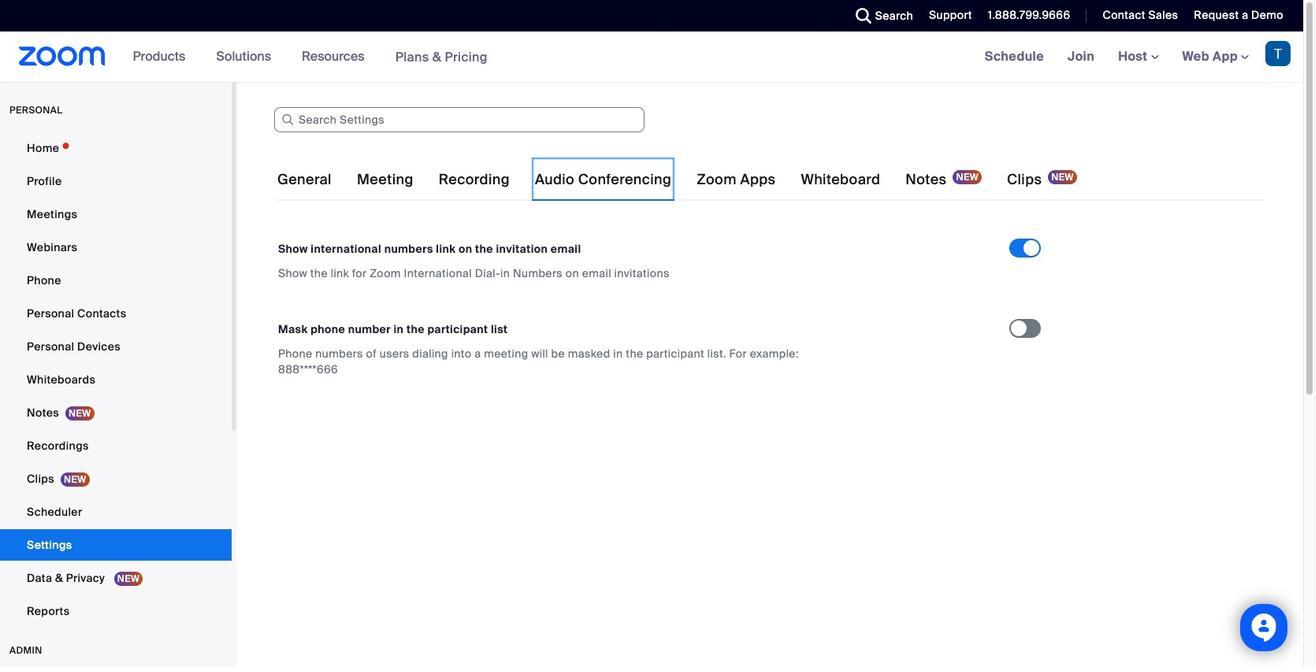 Task type: locate. For each thing, give the bounding box(es) containing it.
0 vertical spatial clips
[[1007, 170, 1042, 189]]

0 horizontal spatial notes
[[27, 406, 59, 420]]

1 horizontal spatial clips
[[1007, 170, 1042, 189]]

contacts
[[77, 307, 126, 321]]

1 vertical spatial clips
[[27, 472, 54, 486]]

in up users
[[394, 322, 404, 336]]

link up international
[[436, 242, 456, 256]]

email up numbers
[[551, 242, 581, 256]]

phone inside phone numbers of users dialing into a meeting will be masked in the participant list. for example: 888****666
[[278, 347, 312, 361]]

1 horizontal spatial email
[[582, 266, 611, 281]]

0 horizontal spatial email
[[551, 242, 581, 256]]

masked
[[568, 347, 610, 361]]

1 vertical spatial link
[[331, 266, 349, 281]]

1 vertical spatial notes
[[27, 406, 59, 420]]

numbers down phone
[[315, 347, 363, 361]]

web app button
[[1182, 48, 1249, 65]]

contact sales link
[[1091, 0, 1182, 32], [1103, 8, 1178, 22]]

a left demo
[[1242, 8, 1248, 22]]

0 vertical spatial &
[[432, 48, 442, 65]]

settings link
[[0, 529, 232, 561]]

0 vertical spatial participant
[[427, 322, 488, 336]]

schedule link
[[973, 32, 1056, 82]]

link left for
[[331, 266, 349, 281]]

personal
[[27, 307, 74, 321], [27, 340, 74, 354]]

888****666
[[278, 362, 338, 377]]

invitations
[[614, 266, 670, 281]]

0 horizontal spatial in
[[394, 322, 404, 336]]

plans & pricing
[[395, 48, 488, 65]]

for
[[352, 266, 367, 281]]

banner containing products
[[0, 32, 1303, 83]]

resources
[[302, 48, 365, 65]]

0 horizontal spatial on
[[459, 242, 472, 256]]

number
[[348, 322, 391, 336]]

recordings
[[27, 439, 89, 453]]

solutions
[[216, 48, 271, 65]]

1 vertical spatial personal
[[27, 340, 74, 354]]

the inside phone numbers of users dialing into a meeting will be masked in the participant list. for example: 888****666
[[626, 347, 643, 361]]

participant left list.
[[646, 347, 704, 361]]

show up the mask
[[278, 266, 307, 281]]

1 horizontal spatial &
[[432, 48, 442, 65]]

demo
[[1251, 8, 1284, 22]]

& right data
[[55, 571, 63, 585]]

recording
[[439, 170, 510, 189]]

banner
[[0, 32, 1303, 83]]

contact sales
[[1103, 8, 1178, 22]]

in
[[500, 266, 510, 281], [394, 322, 404, 336], [613, 347, 623, 361]]

on
[[459, 242, 472, 256], [566, 266, 579, 281]]

zoom
[[697, 170, 737, 189], [370, 266, 401, 281]]

data & privacy link
[[0, 563, 232, 594]]

1 show from the top
[[278, 242, 308, 256]]

1 horizontal spatial notes
[[906, 170, 947, 189]]

1 vertical spatial email
[[582, 266, 611, 281]]

0 vertical spatial show
[[278, 242, 308, 256]]

schedule
[[985, 48, 1044, 65]]

zoom inside the tabs of my account settings page tab list
[[697, 170, 737, 189]]

in down invitation
[[500, 266, 510, 281]]

& right plans
[[432, 48, 442, 65]]

of
[[366, 347, 377, 361]]

0 horizontal spatial clips
[[27, 472, 54, 486]]

2 vertical spatial in
[[613, 347, 623, 361]]

request a demo link
[[1182, 0, 1303, 32], [1194, 8, 1284, 22]]

data
[[27, 571, 52, 585]]

1 personal from the top
[[27, 307, 74, 321]]

notes link
[[0, 397, 232, 429]]

the
[[475, 242, 493, 256], [310, 266, 328, 281], [407, 322, 425, 336], [626, 347, 643, 361]]

1 horizontal spatial phone
[[278, 347, 312, 361]]

1 vertical spatial phone
[[278, 347, 312, 361]]

mask phone number in the participant list
[[278, 322, 508, 336]]

numbers up international
[[384, 242, 433, 256]]

audio
[[535, 170, 575, 189]]

whiteboard
[[801, 170, 880, 189]]

phone
[[27, 273, 61, 288], [278, 347, 312, 361]]

2 personal from the top
[[27, 340, 74, 354]]

apps
[[740, 170, 776, 189]]

profile
[[27, 174, 62, 188]]

international
[[311, 242, 381, 256]]

meeting
[[357, 170, 413, 189]]

join link
[[1056, 32, 1106, 82]]

host button
[[1118, 48, 1159, 65]]

plans & pricing link
[[395, 48, 488, 65], [395, 48, 488, 65]]

personal for personal devices
[[27, 340, 74, 354]]

1 vertical spatial participant
[[646, 347, 704, 361]]

0 vertical spatial personal
[[27, 307, 74, 321]]

notes
[[906, 170, 947, 189], [27, 406, 59, 420]]

solutions button
[[216, 32, 278, 82]]

participant up into
[[427, 322, 488, 336]]

0 vertical spatial link
[[436, 242, 456, 256]]

settings
[[27, 538, 72, 552]]

1 horizontal spatial participant
[[646, 347, 704, 361]]

participant
[[427, 322, 488, 336], [646, 347, 704, 361]]

tabs of my account settings page tab list
[[274, 158, 1080, 202]]

profile link
[[0, 165, 232, 197]]

email
[[551, 242, 581, 256], [582, 266, 611, 281]]

0 horizontal spatial a
[[474, 347, 481, 361]]

sales
[[1148, 8, 1178, 22]]

1 vertical spatial numbers
[[315, 347, 363, 361]]

0 horizontal spatial zoom
[[370, 266, 401, 281]]

show left international
[[278, 242, 308, 256]]

a
[[1242, 8, 1248, 22], [474, 347, 481, 361]]

in right the masked at the left
[[613, 347, 623, 361]]

show for show the link for zoom international dial-in numbers on email invitations
[[278, 266, 307, 281]]

notes inside the tabs of my account settings page tab list
[[906, 170, 947, 189]]

privacy
[[66, 571, 105, 585]]

pricing
[[445, 48, 488, 65]]

the up dialing
[[407, 322, 425, 336]]

home link
[[0, 132, 232, 164]]

personal up personal devices on the left of the page
[[27, 307, 74, 321]]

numbers
[[513, 266, 563, 281]]

meetings link
[[0, 199, 232, 230]]

1 vertical spatial a
[[474, 347, 481, 361]]

clips link
[[0, 463, 232, 495]]

personal contacts
[[27, 307, 126, 321]]

0 vertical spatial zoom
[[697, 170, 737, 189]]

webinars link
[[0, 232, 232, 263]]

0 vertical spatial email
[[551, 242, 581, 256]]

1 horizontal spatial numbers
[[384, 242, 433, 256]]

0 vertical spatial numbers
[[384, 242, 433, 256]]

personal for personal contacts
[[27, 307, 74, 321]]

2 show from the top
[[278, 266, 307, 281]]

on up show the link for zoom international dial-in numbers on email invitations
[[459, 242, 472, 256]]

1.888.799.9666 button
[[976, 0, 1074, 32], [988, 8, 1070, 22]]

&
[[432, 48, 442, 65], [55, 571, 63, 585]]

participant inside phone numbers of users dialing into a meeting will be masked in the participant list. for example: 888****666
[[646, 347, 704, 361]]

0 vertical spatial in
[[500, 266, 510, 281]]

a right into
[[474, 347, 481, 361]]

0 horizontal spatial numbers
[[315, 347, 363, 361]]

2 horizontal spatial in
[[613, 347, 623, 361]]

0 vertical spatial a
[[1242, 8, 1248, 22]]

personal devices link
[[0, 331, 232, 362]]

mask
[[278, 322, 308, 336]]

home
[[27, 141, 59, 155]]

phone down 'webinars'
[[27, 273, 61, 288]]

zoom left apps
[[697, 170, 737, 189]]

0 vertical spatial notes
[[906, 170, 947, 189]]

phone inside phone link
[[27, 273, 61, 288]]

& inside product information navigation
[[432, 48, 442, 65]]

personal inside 'link'
[[27, 340, 74, 354]]

meetings navigation
[[973, 32, 1303, 83]]

personal devices
[[27, 340, 121, 354]]

numbers inside phone numbers of users dialing into a meeting will be masked in the participant list. for example: 888****666
[[315, 347, 363, 361]]

profile picture image
[[1265, 41, 1291, 66]]

show
[[278, 242, 308, 256], [278, 266, 307, 281]]

host
[[1118, 48, 1151, 65]]

1 vertical spatial &
[[55, 571, 63, 585]]

the right the masked at the left
[[626, 347, 643, 361]]

devices
[[77, 340, 121, 354]]

0 vertical spatial on
[[459, 242, 472, 256]]

& inside personal menu menu
[[55, 571, 63, 585]]

zoom right for
[[370, 266, 401, 281]]

clips
[[1007, 170, 1042, 189], [27, 472, 54, 486]]

email left the invitations
[[582, 266, 611, 281]]

on right numbers
[[566, 266, 579, 281]]

whiteboards
[[27, 373, 95, 387]]

phone up 888****666
[[278, 347, 312, 361]]

personal up whiteboards
[[27, 340, 74, 354]]

scheduler
[[27, 505, 82, 519]]

1 vertical spatial on
[[566, 266, 579, 281]]

invitation
[[496, 242, 548, 256]]

1 horizontal spatial on
[[566, 266, 579, 281]]

1 vertical spatial show
[[278, 266, 307, 281]]

0 vertical spatial phone
[[27, 273, 61, 288]]

general
[[277, 170, 332, 189]]

1 vertical spatial zoom
[[370, 266, 401, 281]]

0 horizontal spatial &
[[55, 571, 63, 585]]

0 horizontal spatial phone
[[27, 273, 61, 288]]

phone for phone
[[27, 273, 61, 288]]

1 vertical spatial in
[[394, 322, 404, 336]]

1 horizontal spatial in
[[500, 266, 510, 281]]

1 horizontal spatial zoom
[[697, 170, 737, 189]]

users
[[380, 347, 409, 361]]



Task type: vqa. For each thing, say whether or not it's contained in the screenshot.
Meetings link
yes



Task type: describe. For each thing, give the bounding box(es) containing it.
personal menu menu
[[0, 132, 232, 629]]

show for show international numbers link on the invitation email
[[278, 242, 308, 256]]

& for pricing
[[432, 48, 442, 65]]

phone
[[311, 322, 345, 336]]

request
[[1194, 8, 1239, 22]]

support
[[929, 8, 972, 22]]

dial-
[[475, 266, 500, 281]]

phone for phone numbers of users dialing into a meeting will be masked in the participant list. for example: 888****666
[[278, 347, 312, 361]]

zoom apps
[[697, 170, 776, 189]]

& for privacy
[[55, 571, 63, 585]]

web
[[1182, 48, 1209, 65]]

1.888.799.9666
[[988, 8, 1070, 22]]

search button
[[844, 0, 917, 32]]

app
[[1213, 48, 1238, 65]]

join
[[1068, 48, 1095, 65]]

conferencing
[[578, 170, 672, 189]]

products
[[133, 48, 185, 65]]

clips inside personal menu menu
[[27, 472, 54, 486]]

reports link
[[0, 596, 232, 627]]

resources button
[[302, 32, 372, 82]]

clips inside the tabs of my account settings page tab list
[[1007, 170, 1042, 189]]

recordings link
[[0, 430, 232, 462]]

for
[[729, 347, 747, 361]]

the up dial-
[[475, 242, 493, 256]]

list
[[491, 322, 508, 336]]

phone numbers of users dialing into a meeting will be masked in the participant list. for example: 888****666
[[278, 347, 799, 377]]

international
[[404, 266, 472, 281]]

show international numbers link on the invitation email
[[278, 242, 581, 256]]

request a demo
[[1194, 8, 1284, 22]]

will
[[531, 347, 548, 361]]

example:
[[750, 347, 799, 361]]

personal
[[9, 104, 63, 117]]

audio conferencing
[[535, 170, 672, 189]]

phone link
[[0, 265, 232, 296]]

web app
[[1182, 48, 1238, 65]]

show the link for zoom international dial-in numbers on email invitations
[[278, 266, 670, 281]]

0 horizontal spatial link
[[331, 266, 349, 281]]

dialing
[[412, 347, 448, 361]]

products button
[[133, 32, 193, 82]]

search
[[875, 9, 913, 23]]

webinars
[[27, 240, 77, 255]]

the down international
[[310, 266, 328, 281]]

be
[[551, 347, 565, 361]]

1 horizontal spatial link
[[436, 242, 456, 256]]

product information navigation
[[121, 32, 499, 83]]

personal contacts link
[[0, 298, 232, 329]]

into
[[451, 347, 472, 361]]

meetings
[[27, 207, 77, 221]]

zoom logo image
[[19, 46, 105, 66]]

contact
[[1103, 8, 1145, 22]]

scheduler link
[[0, 496, 232, 528]]

list.
[[707, 347, 726, 361]]

plans
[[395, 48, 429, 65]]

in inside phone numbers of users dialing into a meeting will be masked in the participant list. for example: 888****666
[[613, 347, 623, 361]]

reports
[[27, 604, 70, 619]]

data & privacy
[[27, 571, 108, 585]]

admin
[[9, 645, 42, 657]]

whiteboards link
[[0, 364, 232, 396]]

a inside phone numbers of users dialing into a meeting will be masked in the participant list. for example: 888****666
[[474, 347, 481, 361]]

0 horizontal spatial participant
[[427, 322, 488, 336]]

1 horizontal spatial a
[[1242, 8, 1248, 22]]

Search Settings text field
[[274, 107, 645, 132]]

notes inside personal menu menu
[[27, 406, 59, 420]]

meeting
[[484, 347, 528, 361]]



